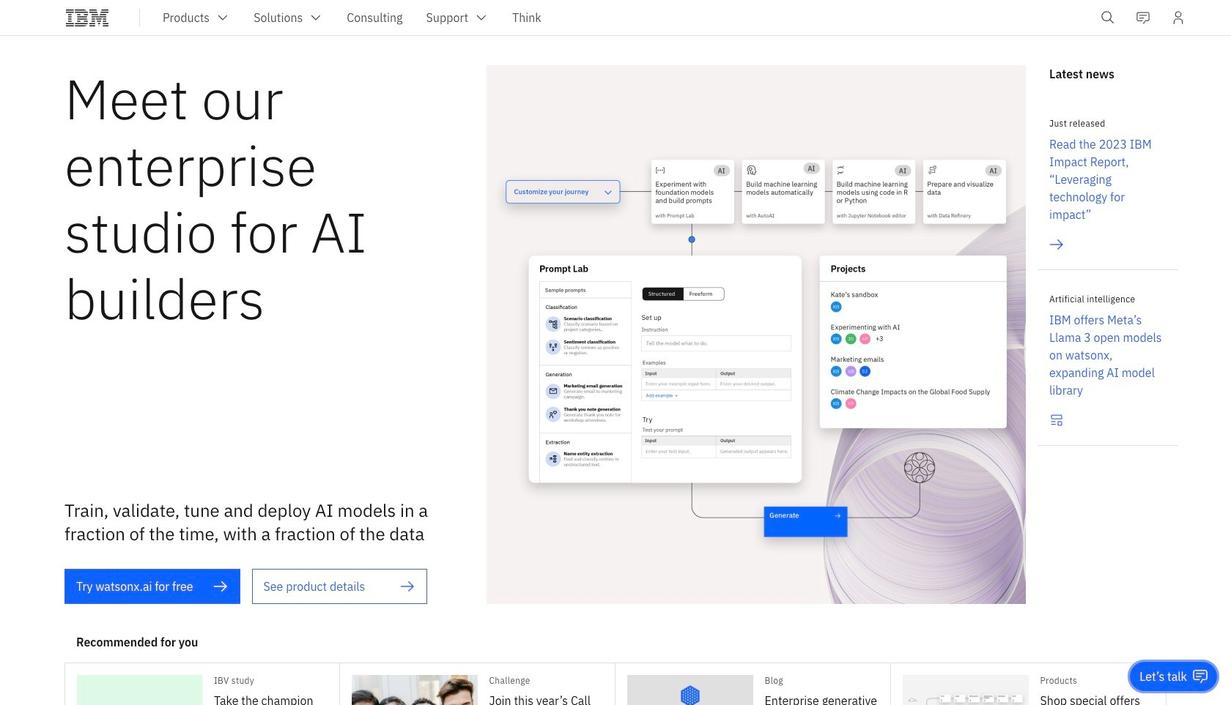 Task type: locate. For each thing, give the bounding box(es) containing it.
let's talk element
[[1140, 669, 1188, 685]]



Task type: vqa. For each thing, say whether or not it's contained in the screenshot.
the Let's talk element
yes



